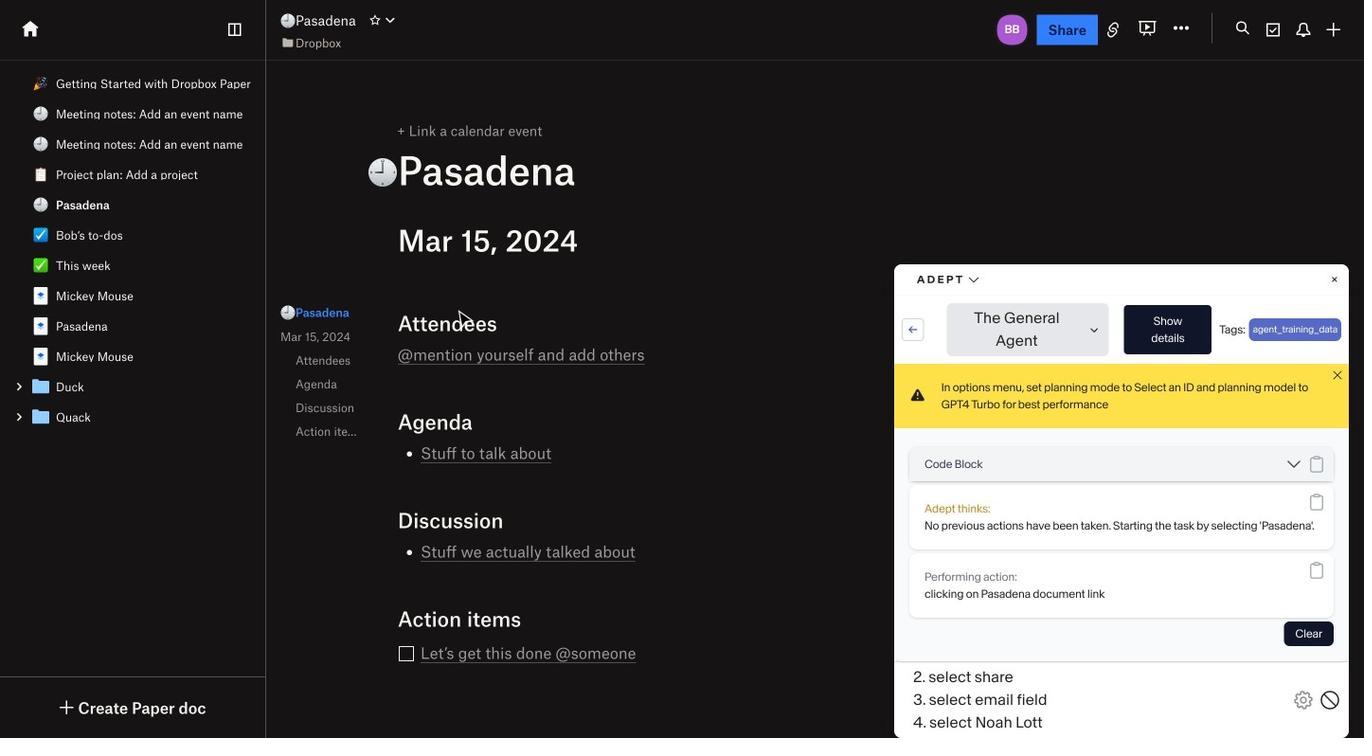 Task type: vqa. For each thing, say whether or not it's contained in the screenshot.
without
no



Task type: describe. For each thing, give the bounding box(es) containing it.
check box with check image
[[33, 227, 48, 243]]

1 template content image from the top
[[29, 284, 52, 307]]

clipboard image
[[33, 167, 48, 182]]

template content image for expand folder image
[[29, 375, 52, 398]]

expand folder image
[[12, 410, 26, 423]]



Task type: locate. For each thing, give the bounding box(es) containing it.
/ contents list
[[0, 68, 265, 432]]

template content image right expand folder icon
[[29, 405, 52, 428]]

3 template content image from the top
[[29, 345, 52, 368]]

navigation
[[261, 281, 384, 463]]

close image
[[1290, 561, 1313, 584]]

0 vertical spatial template content image
[[29, 284, 52, 307]]

nine o'clock image
[[280, 13, 296, 28], [33, 106, 48, 121], [33, 136, 48, 152], [33, 197, 48, 212]]

2 vertical spatial template content image
[[29, 345, 52, 368]]

template content image right expand folder image
[[29, 375, 52, 398]]

template content image
[[29, 284, 52, 307], [29, 315, 52, 337], [29, 345, 52, 368]]

nine o'clock image
[[280, 305, 296, 320]]

template content image for expand folder icon
[[29, 405, 52, 428]]

party popper image
[[33, 76, 48, 91]]

heading
[[368, 145, 1071, 193]]

2 template content image from the top
[[29, 405, 52, 428]]

1 vertical spatial template content image
[[29, 315, 52, 337]]

check mark button image
[[33, 258, 48, 273]]

1 template content image from the top
[[29, 375, 52, 398]]

overlay image
[[1290, 561, 1313, 584]]

2 template content image from the top
[[29, 315, 52, 337]]

0 vertical spatial template content image
[[29, 375, 52, 398]]

1 vertical spatial template content image
[[29, 405, 52, 428]]

template content image
[[29, 375, 52, 398], [29, 405, 52, 428]]

expand folder image
[[12, 380, 26, 393]]



